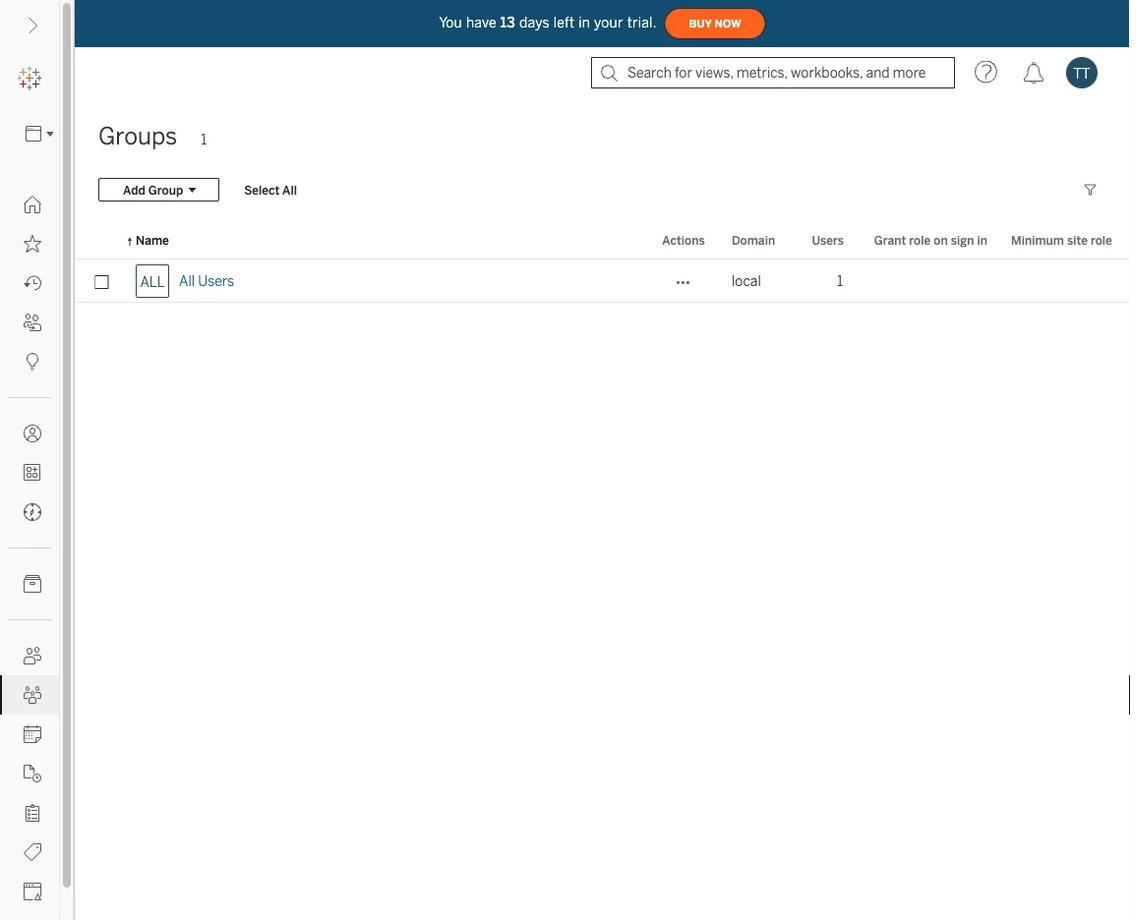 Task type: vqa. For each thing, say whether or not it's contained in the screenshot.
South
no



Task type: locate. For each thing, give the bounding box(es) containing it.
role right site
[[1091, 233, 1112, 247]]

in right sign
[[977, 233, 988, 247]]

1 vertical spatial users
[[198, 273, 234, 289]]

navigation panel element
[[0, 59, 60, 921]]

grid
[[75, 222, 1130, 921]]

Search for views, metrics, workbooks, and more text field
[[591, 57, 955, 89]]

1 right local
[[837, 273, 843, 289]]

1 vertical spatial all
[[179, 273, 195, 289]]

1
[[201, 132, 207, 148], [837, 273, 843, 289]]

0 vertical spatial users
[[812, 233, 844, 247]]

add
[[123, 183, 145, 197]]

role
[[909, 233, 931, 247], [1091, 233, 1112, 247]]

all inside row
[[179, 273, 195, 289]]

1 horizontal spatial users
[[812, 233, 844, 247]]

1 horizontal spatial role
[[1091, 233, 1112, 247]]

buy now button
[[665, 8, 766, 39]]

all
[[282, 183, 297, 197], [179, 273, 195, 289]]

0 horizontal spatial users
[[198, 273, 234, 289]]

cell
[[856, 260, 999, 303], [999, 260, 1130, 303]]

select
[[244, 183, 280, 197]]

you have 13 days left in your trial.
[[439, 15, 657, 31]]

left
[[554, 15, 575, 31]]

in inside grid
[[977, 233, 988, 247]]

groups
[[98, 122, 177, 150]]

users
[[812, 233, 844, 247], [198, 273, 234, 289]]

0 vertical spatial all
[[282, 183, 297, 197]]

cell down minimum site role
[[999, 260, 1130, 303]]

have
[[466, 15, 497, 31]]

cell down grant role on sign in
[[856, 260, 999, 303]]

0 horizontal spatial all
[[179, 273, 195, 289]]

in
[[579, 15, 590, 31], [977, 233, 988, 247]]

all right select
[[282, 183, 297, 197]]

users inside row
[[198, 273, 234, 289]]

0 horizontal spatial role
[[909, 233, 931, 247]]

1 horizontal spatial all
[[282, 183, 297, 197]]

0 horizontal spatial 1
[[201, 132, 207, 148]]

minimum
[[1011, 233, 1064, 247]]

sign
[[951, 233, 974, 247]]

select all
[[244, 183, 297, 197]]

row
[[75, 260, 1130, 303]]

2 cell from the left
[[999, 260, 1130, 303]]

all down the group
[[179, 273, 195, 289]]

1 vertical spatial in
[[977, 233, 988, 247]]

on
[[934, 233, 948, 247]]

0 vertical spatial 1
[[201, 132, 207, 148]]

role left on
[[909, 233, 931, 247]]

row containing all users
[[75, 260, 1130, 303]]

0 vertical spatial in
[[579, 15, 590, 31]]

1 horizontal spatial 1
[[837, 273, 843, 289]]

in right left
[[579, 15, 590, 31]]

you
[[439, 15, 462, 31]]

1 role from the left
[[909, 233, 931, 247]]

1 right groups on the left top of page
[[201, 132, 207, 148]]

1 horizontal spatial in
[[977, 233, 988, 247]]



Task type: describe. For each thing, give the bounding box(es) containing it.
all users
[[179, 273, 234, 289]]

main navigation. press the up and down arrow keys to access links. element
[[0, 185, 59, 921]]

buy
[[689, 17, 712, 30]]

days
[[519, 15, 550, 31]]

domain
[[732, 233, 775, 247]]

site
[[1067, 233, 1088, 247]]

select all button
[[231, 178, 310, 202]]

add group button
[[98, 178, 220, 202]]

2 role from the left
[[1091, 233, 1112, 247]]

trial.
[[627, 15, 657, 31]]

buy now
[[689, 17, 741, 30]]

all users link
[[179, 260, 234, 303]]

group
[[148, 183, 183, 197]]

your
[[594, 15, 623, 31]]

actions
[[662, 233, 705, 247]]

minimum site role
[[1011, 233, 1112, 247]]

now
[[715, 17, 741, 30]]

grid containing all users
[[75, 222, 1130, 921]]

local
[[732, 273, 761, 289]]

1 vertical spatial 1
[[837, 273, 843, 289]]

grant
[[874, 233, 906, 247]]

grant role on sign in
[[874, 233, 988, 247]]

add group
[[123, 183, 183, 197]]

all inside button
[[282, 183, 297, 197]]

1 cell from the left
[[856, 260, 999, 303]]

name
[[136, 233, 169, 247]]

0 horizontal spatial in
[[579, 15, 590, 31]]

13
[[500, 15, 515, 31]]



